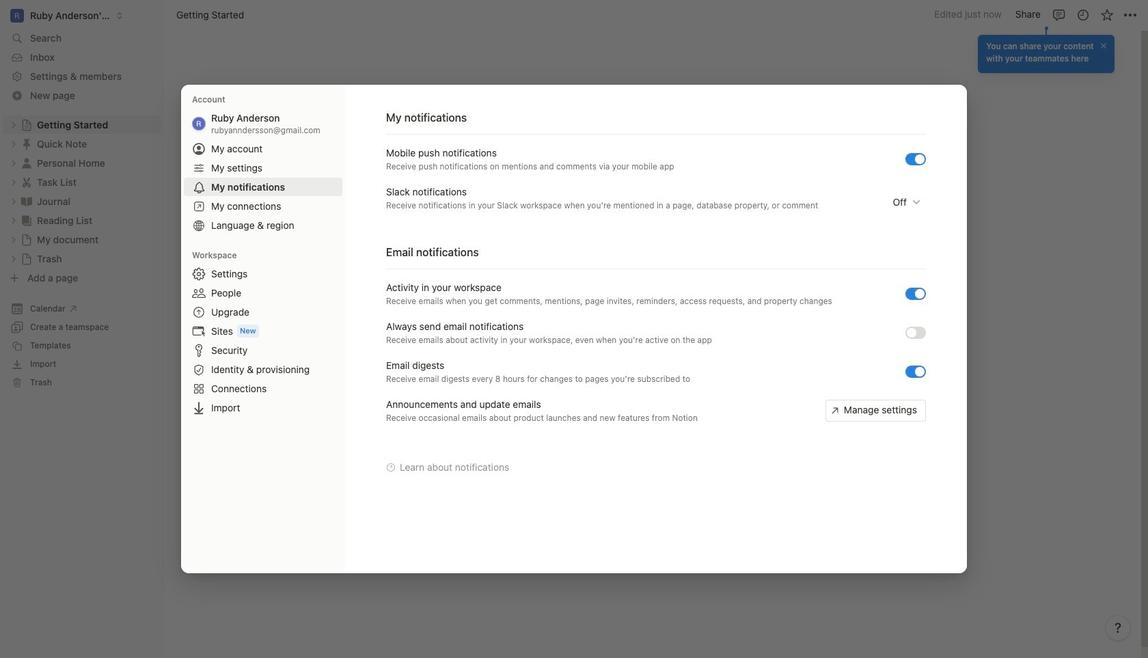 Task type: describe. For each thing, give the bounding box(es) containing it.
comments image
[[1052, 8, 1066, 22]]

favorite image
[[1100, 8, 1114, 22]]



Task type: vqa. For each thing, say whether or not it's contained in the screenshot.
5th Open icon from the top
no



Task type: locate. For each thing, give the bounding box(es) containing it.
updates image
[[1076, 8, 1090, 22]]

👋 image
[[412, 150, 426, 168]]



